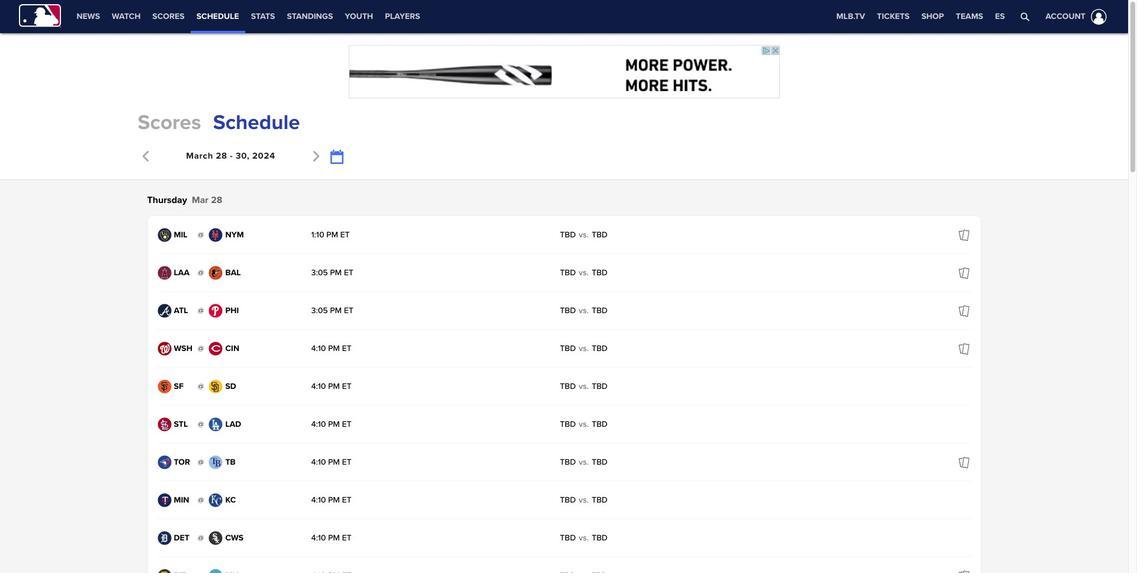 Task type: locate. For each thing, give the bounding box(es) containing it.
min link
[[157, 493, 195, 507]]

None text field
[[330, 150, 345, 166]]

pit image
[[157, 569, 171, 573]]

tbd vs . tbd for cws
[[560, 533, 608, 543]]

nym link
[[209, 228, 247, 242]]

@ left cin icon
[[198, 343, 204, 354]]

8 vs from the top
[[579, 495, 587, 505]]

2 3:05 pm et from the top
[[311, 305, 353, 315]]

1:10 pm et
[[311, 229, 350, 240]]

1 vertical spatial 3:05
[[311, 305, 328, 315]]

3:05 for bal
[[311, 267, 328, 277]]

scores link
[[146, 0, 190, 33], [138, 110, 201, 135]]

pm
[[326, 229, 338, 240], [330, 267, 342, 277], [330, 305, 342, 315], [328, 343, 340, 353], [328, 381, 340, 391], [328, 419, 340, 429], [328, 457, 340, 467], [328, 495, 340, 505], [328, 533, 340, 543]]

bal image
[[209, 266, 223, 280]]

@ for laa
[[198, 268, 204, 278]]

1 4:10 pm et from the top
[[311, 343, 351, 353]]

scores link right watch
[[146, 0, 190, 33]]

cws image
[[209, 531, 223, 545]]

4:10 pm et for kc
[[311, 495, 351, 505]]

@ left the cws icon
[[198, 533, 204, 543]]

mia image
[[209, 569, 223, 573]]

4 4:10 pm et link from the top
[[311, 457, 430, 467]]

0 vertical spatial 28
[[216, 151, 227, 161]]

1 horizontal spatial advertisement element
[[813, 108, 990, 137]]

scores
[[152, 11, 185, 21], [138, 110, 201, 135]]

0 vertical spatial schedule link
[[190, 0, 245, 31]]

det image
[[157, 531, 171, 545]]

schedule link
[[190, 0, 245, 31], [213, 110, 300, 135]]

8 @ from the top
[[198, 495, 204, 505]]

tbd vs . tbd for bal
[[560, 268, 608, 278]]

kc image
[[209, 493, 223, 507]]

tbd vs . tbd for tb
[[560, 457, 608, 467]]

schedule link left stats
[[190, 0, 245, 31]]

@ left phi 'image'
[[198, 306, 204, 316]]

vs for cin
[[579, 343, 587, 354]]

-
[[230, 151, 233, 161]]

. for lad
[[587, 419, 589, 429]]

3 vs from the top
[[579, 306, 587, 316]]

schedule
[[196, 11, 239, 21], [213, 110, 300, 135]]

1 vertical spatial 3:05 pm et
[[311, 305, 353, 315]]

schedule left stats
[[196, 11, 239, 21]]

scores right watch
[[152, 11, 185, 21]]

0 vertical spatial schedule
[[196, 11, 239, 21]]

1 tbd vs . tbd from the top
[[560, 230, 608, 240]]

major league baseball image
[[19, 4, 61, 28]]

@ left kc image
[[198, 495, 204, 505]]

9 . from the top
[[587, 533, 589, 543]]

vs for nym
[[579, 230, 587, 240]]

vs for kc
[[579, 495, 587, 505]]

tickets
[[877, 11, 910, 21]]

players link
[[379, 0, 426, 33]]

@ left the nym image
[[198, 230, 204, 240]]

pm for tb
[[328, 457, 340, 467]]

phi
[[225, 305, 239, 315]]

. for sd
[[587, 381, 589, 391]]

5 . from the top
[[587, 381, 589, 391]]

1 . from the top
[[587, 230, 589, 240]]

5 4:10 from the top
[[311, 495, 326, 505]]

2 . from the top
[[587, 268, 589, 278]]

nym
[[225, 229, 244, 240]]

schedule link up 2024
[[213, 110, 300, 135]]

pm for sd
[[328, 381, 340, 391]]

5 tbd vs . tbd from the top
[[560, 381, 608, 391]]

5 4:10 pm et link from the top
[[311, 495, 430, 505]]

. for nym
[[587, 230, 589, 240]]

tbd vs . tbd for lad
[[560, 419, 608, 429]]

0 horizontal spatial advertisement element
[[349, 45, 780, 98]]

0 vertical spatial advertisement element
[[349, 45, 780, 98]]

wsh image
[[157, 341, 171, 356]]

3:05 pm et link for phi
[[311, 305, 430, 315]]

1 vertical spatial schedule
[[213, 110, 300, 135]]

. for kc
[[587, 495, 589, 505]]

1 3:05 pm et link from the top
[[311, 267, 430, 277]]

0 vertical spatial 3:05
[[311, 267, 328, 277]]

7 @ from the top
[[198, 457, 204, 467]]

4:10 pm et link for kc
[[311, 495, 430, 505]]

.
[[587, 230, 589, 240], [587, 268, 589, 278], [587, 306, 589, 316], [587, 343, 589, 354], [587, 381, 589, 391], [587, 419, 589, 429], [587, 457, 589, 467], [587, 495, 589, 505], [587, 533, 589, 543]]

3 . from the top
[[587, 306, 589, 316]]

stl
[[174, 419, 188, 429]]

lad
[[225, 419, 241, 429]]

7 vs from the top
[[579, 457, 587, 467]]

9 @ from the top
[[198, 533, 204, 543]]

@
[[198, 230, 204, 240], [198, 268, 204, 278], [198, 306, 204, 316], [198, 343, 204, 354], [198, 381, 204, 391], [198, 419, 204, 429], [198, 457, 204, 467], [198, 495, 204, 505], [198, 533, 204, 543]]

3:05 for phi
[[311, 305, 328, 315]]

3:05 pm et link
[[311, 267, 430, 277], [311, 305, 430, 315]]

tb
[[225, 457, 236, 467]]

atl
[[174, 305, 188, 315]]

4:10
[[311, 343, 326, 353], [311, 381, 326, 391], [311, 419, 326, 429], [311, 457, 326, 467], [311, 495, 326, 505], [311, 533, 326, 543]]

0 vertical spatial 3:05 pm et
[[311, 267, 353, 277]]

@ for min
[[198, 495, 204, 505]]

tbd
[[560, 230, 576, 240], [592, 230, 608, 240], [560, 268, 576, 278], [592, 268, 608, 278], [560, 306, 576, 316], [592, 306, 608, 316], [560, 343, 576, 354], [592, 343, 608, 354], [560, 381, 576, 391], [592, 381, 608, 391], [560, 419, 576, 429], [592, 419, 608, 429], [560, 457, 576, 467], [592, 457, 608, 467], [560, 495, 576, 505], [592, 495, 608, 505], [560, 533, 576, 543], [592, 533, 608, 543]]

pm for nym
[[326, 229, 338, 240]]

6 vs from the top
[[579, 419, 587, 429]]

march
[[186, 151, 213, 161]]

vs for phi
[[579, 306, 587, 316]]

28 left -
[[216, 151, 227, 161]]

4 4:10 pm et from the top
[[311, 457, 351, 467]]

1 @ from the top
[[198, 230, 204, 240]]

4 tbd vs . tbd from the top
[[560, 343, 608, 354]]

et for cin
[[342, 343, 351, 353]]

march 28 - 30, 2024
[[186, 151, 275, 161]]

pm for bal
[[330, 267, 342, 277]]

6 4:10 pm et link from the top
[[311, 533, 430, 543]]

et for sd
[[342, 381, 351, 391]]

@ left 'sd' image
[[198, 381, 204, 391]]

phi image
[[209, 304, 223, 318]]

vs for bal
[[579, 268, 587, 278]]

atl image
[[157, 304, 171, 318]]

4:10 pm et link for lad
[[311, 419, 430, 429]]

kc link
[[209, 493, 247, 507]]

3 4:10 pm et link from the top
[[311, 419, 430, 429]]

1 vs from the top
[[579, 230, 587, 240]]

et
[[340, 229, 350, 240], [344, 267, 353, 277], [344, 305, 353, 315], [342, 343, 351, 353], [342, 381, 351, 391], [342, 419, 351, 429], [342, 457, 351, 467], [342, 495, 351, 505], [342, 533, 351, 543]]

sd link
[[209, 379, 247, 394]]

3 4:10 from the top
[[311, 419, 326, 429]]

9 tbd vs . tbd from the top
[[560, 533, 608, 543]]

28
[[216, 151, 227, 161], [211, 194, 222, 206]]

@ for tor
[[198, 457, 204, 467]]

det
[[174, 533, 189, 543]]

30,
[[236, 151, 250, 161]]

wsh
[[174, 343, 192, 353]]

schedule link inside top navigation menu bar
[[190, 0, 245, 31]]

4 . from the top
[[587, 343, 589, 354]]

stats link
[[245, 0, 281, 33]]

pm for lad
[[328, 419, 340, 429]]

3:05 pm et
[[311, 267, 353, 277], [311, 305, 353, 315]]

1 vertical spatial 28
[[211, 194, 222, 206]]

@ left "bal" image
[[198, 268, 204, 278]]

6 @ from the top
[[198, 419, 204, 429]]

4:10 pm et link
[[311, 343, 430, 353], [311, 381, 430, 391], [311, 419, 430, 429], [311, 457, 430, 467], [311, 495, 430, 505], [311, 533, 430, 543]]

2 3:05 from the top
[[311, 305, 328, 315]]

et for phi
[[344, 305, 353, 315]]

2 vs from the top
[[579, 268, 587, 278]]

2 @ from the top
[[198, 268, 204, 278]]

8 . from the top
[[587, 495, 589, 505]]

6 4:10 from the top
[[311, 533, 326, 543]]

1 4:10 pm et link from the top
[[311, 343, 430, 353]]

scores up march
[[138, 110, 201, 135]]

nym image
[[209, 228, 223, 242]]

tickets link
[[871, 0, 916, 33]]

laa image
[[157, 266, 171, 280]]

tbd vs . tbd
[[560, 230, 608, 240], [560, 268, 608, 278], [560, 306, 608, 316], [560, 343, 608, 354], [560, 381, 608, 391], [560, 419, 608, 429], [560, 457, 608, 467], [560, 495, 608, 505], [560, 533, 608, 543]]

3 @ from the top
[[198, 306, 204, 316]]

3 4:10 pm et from the top
[[311, 419, 351, 429]]

2 tbd vs . tbd from the top
[[560, 268, 608, 278]]

5 @ from the top
[[198, 381, 204, 391]]

players
[[385, 11, 420, 21]]

cin link
[[209, 341, 247, 356]]

2 4:10 pm et from the top
[[311, 381, 351, 391]]

0 vertical spatial 3:05 pm et link
[[311, 267, 430, 277]]

et for cws
[[342, 533, 351, 543]]

vs for cws
[[579, 533, 587, 543]]

laa link
[[157, 266, 195, 280]]

@ for stl
[[198, 419, 204, 429]]

tor image
[[157, 455, 171, 469]]

4:10 for cws
[[311, 533, 326, 543]]

4:10 for kc
[[311, 495, 326, 505]]

4:10 pm et link for sd
[[311, 381, 430, 391]]

min
[[174, 495, 189, 505]]

scores inside top navigation menu bar
[[152, 11, 185, 21]]

watch link
[[106, 0, 146, 33]]

scores link up march
[[138, 110, 201, 135]]

cin
[[225, 343, 239, 353]]

2 3:05 pm et link from the top
[[311, 305, 430, 315]]

6 . from the top
[[587, 419, 589, 429]]

2 4:10 pm et link from the top
[[311, 381, 430, 391]]

4 4:10 from the top
[[311, 457, 326, 467]]

sf link
[[157, 379, 195, 394]]

schedule up 2024
[[213, 110, 300, 135]]

. for bal
[[587, 268, 589, 278]]

es
[[995, 11, 1005, 21]]

schedule inside top navigation menu bar
[[196, 11, 239, 21]]

9 vs from the top
[[579, 533, 587, 543]]

kc
[[225, 495, 236, 505]]

tb link
[[209, 455, 247, 469]]

5 4:10 pm et from the top
[[311, 495, 351, 505]]

1 4:10 from the top
[[311, 343, 326, 353]]

1 vertical spatial 3:05 pm et link
[[311, 305, 430, 315]]

sd
[[225, 381, 236, 391]]

1 3:05 from the top
[[311, 267, 328, 277]]

@ left lad icon
[[198, 419, 204, 429]]

. for phi
[[587, 306, 589, 316]]

vs
[[579, 230, 587, 240], [579, 268, 587, 278], [579, 306, 587, 316], [579, 343, 587, 354], [579, 381, 587, 391], [579, 419, 587, 429], [579, 457, 587, 467], [579, 495, 587, 505], [579, 533, 587, 543]]

1 secondary navigation element from the left
[[71, 0, 426, 33]]

3:05
[[311, 267, 328, 277], [311, 305, 328, 315]]

lad image
[[209, 417, 223, 431]]

2 4:10 from the top
[[311, 381, 326, 391]]

news
[[77, 11, 100, 21]]

28 right 'mar' in the left top of the page
[[211, 194, 222, 206]]

3 tbd vs . tbd from the top
[[560, 306, 608, 316]]

secondary navigation element
[[71, 0, 426, 33], [426, 0, 525, 33]]

5 vs from the top
[[579, 381, 587, 391]]

0 vertical spatial scores
[[152, 11, 185, 21]]

4:10 pm et for sd
[[311, 381, 351, 391]]

1 3:05 pm et from the top
[[311, 267, 353, 277]]

advertisement element
[[349, 45, 780, 98], [813, 108, 990, 137]]

7 tbd vs . tbd from the top
[[560, 457, 608, 467]]

8 tbd vs . tbd from the top
[[560, 495, 608, 505]]

standings
[[287, 11, 333, 21]]

7 . from the top
[[587, 457, 589, 467]]

1:10 pm et link
[[311, 229, 430, 240]]

phi link
[[209, 304, 247, 318]]

@ for det
[[198, 533, 204, 543]]

4 @ from the top
[[198, 343, 204, 354]]

2 secondary navigation element from the left
[[426, 0, 525, 33]]

news link
[[71, 0, 106, 33]]

4:10 pm et
[[311, 343, 351, 353], [311, 381, 351, 391], [311, 419, 351, 429], [311, 457, 351, 467], [311, 495, 351, 505], [311, 533, 351, 543]]

@ left the tb icon
[[198, 457, 204, 467]]

standings link
[[281, 0, 339, 33]]

6 tbd vs . tbd from the top
[[560, 419, 608, 429]]

shop link
[[916, 0, 950, 33]]

6 4:10 pm et from the top
[[311, 533, 351, 543]]

sd image
[[209, 379, 223, 394]]

4:10 pm et for cws
[[311, 533, 351, 543]]

4 vs from the top
[[579, 343, 587, 354]]



Task type: vqa. For each thing, say whether or not it's contained in the screenshot.


Task type: describe. For each thing, give the bounding box(es) containing it.
vs for sd
[[579, 381, 587, 391]]

1:10
[[311, 229, 324, 240]]

4:10 pm et for lad
[[311, 419, 351, 429]]

account button
[[1031, 0, 1109, 33]]

. for cin
[[587, 343, 589, 354]]

et for kc
[[342, 495, 351, 505]]

4:10 for cin
[[311, 343, 326, 353]]

mil image
[[157, 228, 171, 242]]

et for lad
[[342, 419, 351, 429]]

pm for cws
[[328, 533, 340, 543]]

shop
[[921, 11, 944, 21]]

2024
[[252, 151, 275, 161]]

watch
[[112, 11, 141, 21]]

4:10 pm et link for cws
[[311, 533, 430, 543]]

3:05 pm et link for bal
[[311, 267, 430, 277]]

youth
[[345, 11, 373, 21]]

1 vertical spatial scores link
[[138, 110, 201, 135]]

youth link
[[339, 0, 379, 33]]

sf image
[[157, 379, 171, 394]]

mar
[[192, 194, 209, 206]]

0 vertical spatial scores link
[[146, 0, 190, 33]]

bal link
[[209, 266, 247, 280]]

. for cws
[[587, 533, 589, 543]]

teams link
[[950, 0, 989, 33]]

top navigation menu bar
[[0, 0, 1128, 33]]

stl image
[[157, 417, 171, 431]]

vs for lad
[[579, 419, 587, 429]]

@ for mil
[[198, 230, 204, 240]]

cws
[[225, 533, 244, 543]]

bal
[[225, 267, 241, 277]]

secondary navigation element containing news
[[71, 0, 426, 33]]

cws link
[[209, 531, 247, 545]]

@ for sf
[[198, 381, 204, 391]]

4:10 pm et link for tb
[[311, 457, 430, 467]]

tbd vs . tbd for cin
[[560, 343, 608, 354]]

sf
[[174, 381, 184, 391]]

thursday
[[147, 194, 187, 206]]

atl link
[[157, 304, 195, 318]]

mlb.tv link
[[830, 0, 871, 33]]

account
[[1046, 11, 1086, 21]]

tbd vs . tbd for kc
[[560, 495, 608, 505]]

mil link
[[157, 228, 195, 242]]

vs for tb
[[579, 457, 587, 467]]

tbd vs . tbd for nym
[[560, 230, 608, 240]]

pm for cin
[[328, 343, 340, 353]]

@ for atl
[[198, 306, 204, 316]]

laa
[[174, 267, 189, 277]]

cin image
[[209, 341, 223, 356]]

4:10 pm et for tb
[[311, 457, 351, 467]]

et for tb
[[342, 457, 351, 467]]

es link
[[989, 0, 1011, 33]]

et for nym
[[340, 229, 350, 240]]

4:10 for tb
[[311, 457, 326, 467]]

tertiary navigation element
[[830, 0, 1011, 33]]

@ for wsh
[[198, 343, 204, 354]]

det link
[[157, 531, 195, 545]]

3:05 pm et for bal
[[311, 267, 353, 277]]

pm for kc
[[328, 495, 340, 505]]

1 vertical spatial schedule link
[[213, 110, 300, 135]]

tor
[[174, 457, 190, 467]]

min image
[[157, 493, 171, 507]]

tor link
[[157, 455, 195, 469]]

4:10 pm et for cin
[[311, 343, 351, 353]]

4:10 for sd
[[311, 381, 326, 391]]

4:10 for lad
[[311, 419, 326, 429]]

mlb.tv
[[836, 11, 865, 21]]

4:10 pm et link for cin
[[311, 343, 430, 353]]

1 vertical spatial scores
[[138, 110, 201, 135]]

stats
[[251, 11, 275, 21]]

mil
[[174, 229, 188, 240]]

3:05 pm et for phi
[[311, 305, 353, 315]]

tbd vs . tbd for sd
[[560, 381, 608, 391]]

tbd vs . tbd for phi
[[560, 306, 608, 316]]

march 28 - 30, 2024 button
[[186, 147, 275, 165]]

tb image
[[209, 455, 223, 469]]

wsh link
[[157, 341, 195, 356]]

28 inside button
[[216, 151, 227, 161]]

stl link
[[157, 417, 195, 431]]

thursday mar 28
[[147, 194, 222, 206]]

et for bal
[[344, 267, 353, 277]]

teams
[[956, 11, 983, 21]]

1 vertical spatial advertisement element
[[813, 108, 990, 137]]

lad link
[[209, 417, 247, 431]]

. for tb
[[587, 457, 589, 467]]

pm for phi
[[330, 305, 342, 315]]



